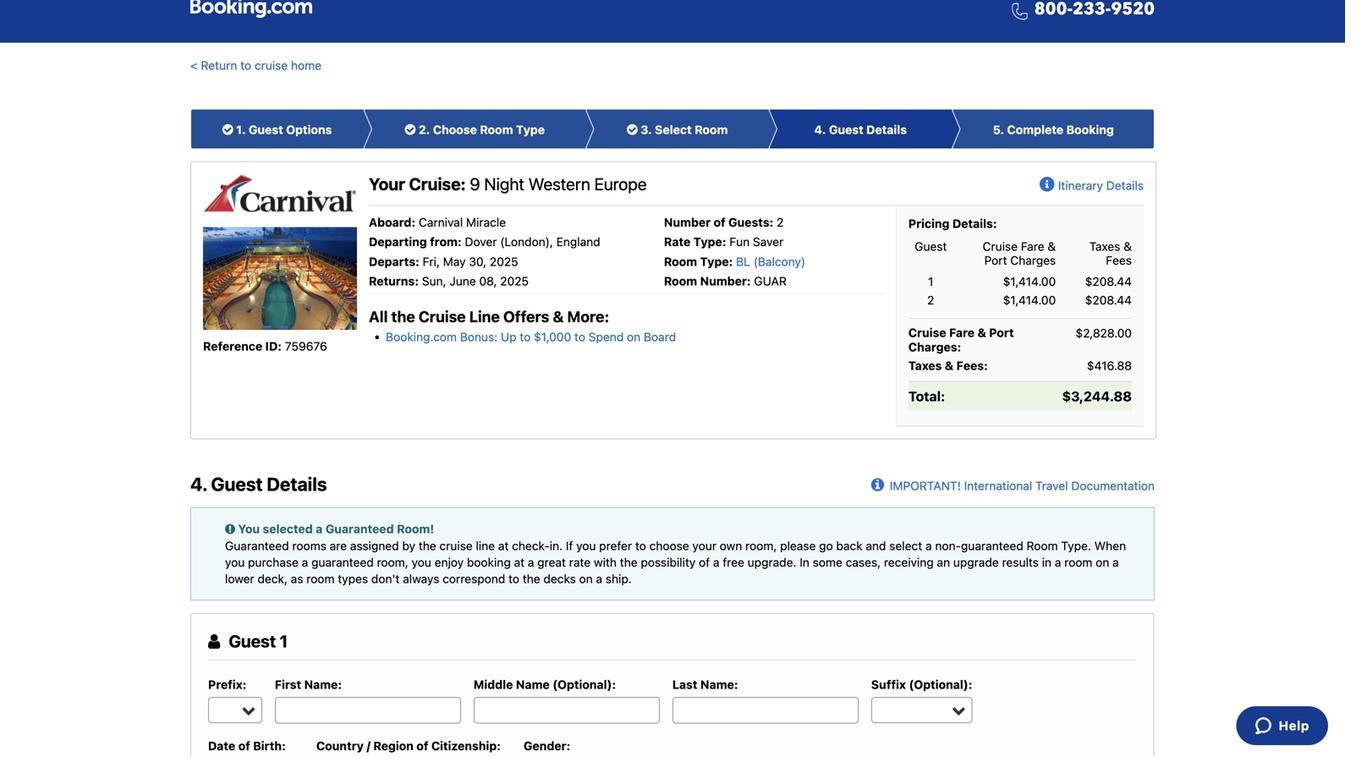 Task type: vqa. For each thing, say whether or not it's contained in the screenshot.
bottommost Taxes
yes



Task type: describe. For each thing, give the bounding box(es) containing it.
0 horizontal spatial on
[[579, 572, 593, 586]]

(london),
[[501, 235, 554, 249]]

a down the check- on the bottom
[[528, 556, 535, 570]]

taxes for taxes & fees:
[[909, 359, 942, 373]]

guar
[[755, 274, 787, 288]]

759676
[[285, 339, 327, 353]]

the down the great at the left
[[523, 572, 541, 586]]

choose
[[650, 539, 690, 553]]

ship.
[[606, 572, 632, 586]]

0 vertical spatial type:
[[694, 235, 727, 249]]

a down with
[[596, 572, 603, 586]]

to right return at the top of page
[[241, 59, 252, 72]]

& inside the cruise fare & port charges:
[[978, 326, 987, 340]]

country
[[317, 740, 364, 753]]

bl
[[737, 255, 751, 269]]

cruise for cruise fare & port charges:
[[909, 326, 947, 340]]

returns:
[[369, 274, 419, 288]]

2 horizontal spatial you
[[577, 539, 596, 553]]

& inside all the cruise line offers & more: booking.com bonus: up to $1,000 to spend on board
[[553, 308, 564, 326]]

the up "ship." on the left bottom
[[620, 556, 638, 570]]

purchase
[[248, 556, 299, 570]]

room inside guaranteed rooms are assigned by the cruise line at check-in. if you prefer to choose your own room, please go back and select a non-guaranteed room type. when you purchase a guaranteed room, you enjoy booking at a great rate with the possibility of a free upgrade. in some cases, receiving an upgrade results in a room on a lower deck, as room types don't always correspond to the decks on a ship.
[[1027, 539, 1059, 553]]

1 horizontal spatial guaranteed
[[326, 522, 394, 536]]

your cruise: 9 night western europe
[[369, 174, 647, 194]]

booking.com home image
[[190, 0, 312, 19]]

a left non-
[[926, 539, 933, 553]]

choose
[[433, 123, 477, 137]]

travel
[[1036, 479, 1069, 493]]

9
[[470, 174, 480, 194]]

2 (optional): from the left
[[910, 678, 973, 692]]

1 vertical spatial at
[[514, 556, 525, 570]]

booking.com
[[386, 330, 457, 344]]

suffix
[[872, 678, 907, 692]]

receiving
[[885, 556, 934, 570]]

rooms
[[292, 539, 327, 553]]

first
[[275, 678, 301, 692]]

a right the in at the bottom of the page
[[1055, 556, 1062, 570]]

a down "rooms"
[[302, 556, 308, 570]]

europe
[[595, 174, 647, 194]]

of right date
[[238, 740, 250, 753]]

return
[[201, 59, 237, 72]]

non-
[[936, 539, 962, 553]]

on inside all the cruise line offers & more: booking.com bonus: up to $1,000 to spend on board
[[627, 330, 641, 344]]

your
[[369, 174, 405, 194]]

$208.44 for 1
[[1086, 275, 1133, 289]]

types
[[338, 572, 368, 586]]

0 horizontal spatial details
[[267, 473, 327, 495]]

check circle image for 2.
[[405, 123, 416, 136]]

<
[[190, 59, 198, 72]]

itinerary details
[[1059, 179, 1144, 193]]

western
[[529, 174, 591, 194]]

international
[[965, 479, 1033, 493]]

to down more:
[[575, 330, 586, 344]]

line
[[470, 308, 500, 326]]

offers
[[504, 308, 550, 326]]

0 vertical spatial cruise
[[255, 59, 288, 72]]

prefer
[[600, 539, 632, 553]]

a down 'when'
[[1113, 556, 1120, 570]]

select
[[890, 539, 923, 553]]

First Name: text field
[[275, 698, 461, 724]]

1 vertical spatial 2025
[[500, 274, 529, 288]]

& inside 'taxes & fees'
[[1124, 239, 1133, 253]]

& left fees:
[[945, 359, 954, 373]]

08,
[[479, 274, 497, 288]]

you
[[238, 522, 260, 536]]

cruise:
[[409, 174, 466, 194]]

some
[[813, 556, 843, 570]]

1 horizontal spatial room
[[1065, 556, 1093, 570]]

name: for first name:
[[304, 678, 342, 692]]

last name:
[[673, 678, 739, 692]]

lower
[[225, 572, 255, 586]]

and
[[866, 539, 887, 553]]

1 horizontal spatial 4. guest details
[[815, 123, 907, 137]]

from:
[[430, 235, 462, 249]]

number
[[664, 215, 711, 229]]

please
[[781, 539, 816, 553]]

2 inside number of guests: 2 rate type: fun saver room type: bl (balcony) room number: guar
[[777, 215, 784, 229]]

citizenship:
[[432, 740, 501, 753]]

guest 1
[[229, 632, 288, 651]]

$416.88
[[1088, 359, 1133, 373]]

reference id: 759676
[[203, 339, 327, 353]]

bonus:
[[460, 330, 498, 344]]

important!
[[890, 479, 962, 493]]

$3,244.88
[[1063, 388, 1133, 405]]

assigned
[[350, 539, 399, 553]]

middle
[[474, 678, 513, 692]]

a left free
[[714, 556, 720, 570]]

may
[[443, 255, 466, 269]]

Last Name: text field
[[673, 698, 859, 724]]

when
[[1095, 539, 1127, 553]]

select
[[655, 123, 692, 137]]

departs:
[[369, 255, 420, 269]]

1. guest options
[[236, 123, 332, 137]]

5.
[[994, 123, 1005, 137]]

date
[[208, 740, 235, 753]]

cruise fare & port charges:
[[909, 326, 1015, 354]]

taxes & fees
[[1090, 239, 1133, 268]]

type
[[516, 123, 545, 137]]

room!
[[397, 522, 434, 536]]

of right region
[[417, 740, 429, 753]]

a up "rooms"
[[316, 522, 323, 536]]

/
[[367, 740, 371, 753]]

upgrade.
[[748, 556, 797, 570]]

your
[[693, 539, 717, 553]]

guaranteed rooms are assigned by the cruise line at check-in. if you prefer to choose your own room, please go back and select a non-guaranteed room type. when you purchase a guaranteed room, you enjoy booking at a great rate with the possibility of a free upgrade. in some cases, receiving an upgrade results in a room on a lower deck, as room types don't always correspond to the decks on a ship.
[[225, 539, 1127, 586]]

0 horizontal spatial you
[[225, 556, 245, 570]]

port for cruise fare & port charges
[[985, 254, 1008, 268]]

2. choose room type
[[419, 123, 545, 137]]

upgrade
[[954, 556, 999, 570]]

first name:
[[275, 678, 342, 692]]

< return to cruise home
[[190, 59, 322, 72]]

booking
[[467, 556, 511, 570]]

check-
[[512, 539, 550, 553]]

up
[[501, 330, 517, 344]]

sun,
[[422, 274, 447, 288]]

home
[[291, 59, 322, 72]]



Task type: locate. For each thing, give the bounding box(es) containing it.
$1,414.00 for 2
[[1004, 293, 1057, 307]]

if
[[566, 539, 573, 553]]

details:
[[953, 217, 998, 231]]

0 horizontal spatial cruise
[[419, 308, 466, 326]]

0 vertical spatial at
[[498, 539, 509, 553]]

0 horizontal spatial 4. guest details
[[190, 473, 327, 495]]

5. complete booking
[[994, 123, 1115, 137]]

name:
[[304, 678, 342, 692], [701, 678, 739, 692]]

cruise left home
[[255, 59, 288, 72]]

$1,414.00
[[1004, 275, 1057, 289], [1004, 293, 1057, 307]]

number:
[[701, 274, 751, 288]]

0 vertical spatial $1,414.00
[[1004, 275, 1057, 289]]

2 name: from the left
[[701, 678, 739, 692]]

& up fees
[[1124, 239, 1133, 253]]

(optional): right name
[[553, 678, 616, 692]]

fri,
[[423, 255, 440, 269]]

the inside all the cruise line offers & more: booking.com bonus: up to $1,000 to spend on board
[[392, 308, 415, 326]]

1 vertical spatial room,
[[377, 556, 409, 570]]

are
[[330, 539, 347, 553]]

in.
[[550, 539, 563, 553]]

of inside guaranteed rooms are assigned by the cruise line at check-in. if you prefer to choose your own room, please go back and select a non-guaranteed room type. when you purchase a guaranteed room, you enjoy booking at a great rate with the possibility of a free upgrade. in some cases, receiving an upgrade results in a room on a lower deck, as room types don't always correspond to the decks on a ship.
[[699, 556, 710, 570]]

2 horizontal spatial cruise
[[983, 239, 1018, 253]]

check circle image left 2.
[[405, 123, 416, 136]]

1 horizontal spatial check circle image
[[627, 123, 638, 136]]

1 vertical spatial 4. guest details
[[190, 473, 327, 495]]

port for cruise fare & port charges:
[[990, 326, 1015, 340]]

don't
[[371, 572, 400, 586]]

0 vertical spatial guaranteed
[[962, 539, 1024, 553]]

1 vertical spatial taxes
[[909, 359, 942, 373]]

1 vertical spatial cruise
[[440, 539, 473, 553]]

in
[[1043, 556, 1052, 570]]

1 horizontal spatial fare
[[1022, 239, 1045, 253]]

& up fees:
[[978, 326, 987, 340]]

check circle image
[[405, 123, 416, 136], [627, 123, 638, 136]]

(optional):
[[553, 678, 616, 692], [910, 678, 973, 692]]

0 horizontal spatial 2
[[777, 215, 784, 229]]

check circle image left 3.
[[627, 123, 638, 136]]

on down 'when'
[[1096, 556, 1110, 570]]

1 horizontal spatial at
[[514, 556, 525, 570]]

3. select room
[[641, 123, 728, 137]]

always
[[403, 572, 440, 586]]

check circle image
[[222, 123, 233, 136]]

cruise inside guaranteed rooms are assigned by the cruise line at check-in. if you prefer to choose your own room, please go back and select a non-guaranteed room type. when you purchase a guaranteed room, you enjoy booking at a great rate with the possibility of a free upgrade. in some cases, receiving an upgrade results in a room on a lower deck, as room types don't always correspond to the decks on a ship.
[[440, 539, 473, 553]]

on left board
[[627, 330, 641, 344]]

0 vertical spatial 1
[[929, 275, 934, 289]]

cruise inside all the cruise line offers & more: booking.com bonus: up to $1,000 to spend on board
[[419, 308, 466, 326]]

taxes inside 'taxes & fees'
[[1090, 239, 1121, 253]]

1 vertical spatial $1,414.00
[[1004, 293, 1057, 307]]

departing
[[369, 235, 427, 249]]

(optional): right suffix
[[910, 678, 973, 692]]

all the cruise line offers & more: booking.com bonus: up to $1,000 to spend on board
[[369, 308, 676, 344]]

1 vertical spatial guaranteed
[[225, 539, 289, 553]]

type:
[[694, 235, 727, 249], [701, 255, 733, 269]]

0 horizontal spatial room,
[[377, 556, 409, 570]]

to right prefer
[[636, 539, 647, 553]]

fare
[[1022, 239, 1045, 253], [950, 326, 975, 340]]

you right if
[[577, 539, 596, 553]]

2 vertical spatial on
[[579, 572, 593, 586]]

& inside cruise fare & port charges
[[1048, 239, 1057, 253]]

cruise inside the cruise fare & port charges:
[[909, 326, 947, 340]]

taxes
[[1090, 239, 1121, 253], [909, 359, 942, 373]]

0 horizontal spatial fare
[[950, 326, 975, 340]]

1 (optional): from the left
[[553, 678, 616, 692]]

1 vertical spatial guaranteed
[[312, 556, 374, 570]]

2 up the charges:
[[928, 293, 935, 307]]

selected
[[263, 522, 313, 536]]

1 vertical spatial on
[[1096, 556, 1110, 570]]

room, up don't
[[377, 556, 409, 570]]

name: right last
[[701, 678, 739, 692]]

at down the check- on the bottom
[[514, 556, 525, 570]]

the right all
[[392, 308, 415, 326]]

charges:
[[909, 340, 962, 354]]

fees:
[[957, 359, 989, 373]]

charges
[[1011, 254, 1057, 268]]

< return to cruise home link
[[190, 59, 322, 72]]

of down "your"
[[699, 556, 710, 570]]

of left guests:
[[714, 215, 726, 229]]

2 $1,414.00 from the top
[[1004, 293, 1057, 307]]

1 name: from the left
[[304, 678, 342, 692]]

2 up saver
[[777, 215, 784, 229]]

taxes up fees
[[1090, 239, 1121, 253]]

4.
[[815, 123, 827, 137], [190, 473, 207, 495]]

$1,414.00 for 1
[[1004, 275, 1057, 289]]

0 vertical spatial room,
[[746, 539, 777, 553]]

to down "booking"
[[509, 572, 520, 586]]

0 vertical spatial fare
[[1022, 239, 1045, 253]]

0 horizontal spatial name:
[[304, 678, 342, 692]]

$208.44
[[1086, 275, 1133, 289], [1086, 293, 1133, 307]]

guaranteed inside guaranteed rooms are assigned by the cruise line at check-in. if you prefer to choose your own room, please go back and select a non-guaranteed room type. when you purchase a guaranteed room, you enjoy booking at a great rate with the possibility of a free upgrade. in some cases, receiving an upgrade results in a room on a lower deck, as room types don't always correspond to the decks on a ship.
[[225, 539, 289, 553]]

check circle image for 3.
[[627, 123, 638, 136]]

0 horizontal spatial room
[[307, 572, 335, 586]]

guaranteed up assigned
[[326, 522, 394, 536]]

great
[[538, 556, 566, 570]]

cruise down details:
[[983, 239, 1018, 253]]

2025 right 08, at the left top of the page
[[500, 274, 529, 288]]

all
[[369, 308, 388, 326]]

$208.44 for 2
[[1086, 293, 1133, 307]]

you up always
[[412, 556, 432, 570]]

go
[[820, 539, 834, 553]]

1 $208.44 from the top
[[1086, 275, 1133, 289]]

1 horizontal spatial 4.
[[815, 123, 827, 137]]

0 vertical spatial $208.44
[[1086, 275, 1133, 289]]

region
[[374, 740, 414, 753]]

room down type.
[[1065, 556, 1093, 570]]

carnival cruise line image
[[203, 174, 357, 214]]

cruise
[[983, 239, 1018, 253], [419, 308, 466, 326], [909, 326, 947, 340]]

1 vertical spatial type:
[[701, 255, 733, 269]]

1 horizontal spatial 2
[[928, 293, 935, 307]]

0 horizontal spatial 1
[[280, 632, 288, 651]]

reference
[[203, 339, 263, 353]]

& up charges
[[1048, 239, 1057, 253]]

room, up upgrade.
[[746, 539, 777, 553]]

bl (balcony) link
[[737, 255, 806, 269]]

$1,000
[[534, 330, 572, 344]]

0 vertical spatial details
[[867, 123, 907, 137]]

1 horizontal spatial you
[[412, 556, 432, 570]]

1 vertical spatial $208.44
[[1086, 293, 1133, 307]]

port down charges
[[990, 326, 1015, 340]]

1 vertical spatial 1
[[280, 632, 288, 651]]

cruise for cruise fare & port charges
[[983, 239, 1018, 253]]

30,
[[469, 255, 487, 269]]

country / region of citizenship:
[[317, 740, 501, 753]]

carnival
[[419, 215, 463, 229]]

documentation
[[1072, 479, 1155, 493]]

carnival miracle image
[[203, 227, 357, 330]]

2.
[[419, 123, 430, 137]]

you up lower
[[225, 556, 245, 570]]

suffix (optional):
[[872, 678, 973, 692]]

fare for charges:
[[950, 326, 975, 340]]

fare inside cruise fare & port charges
[[1022, 239, 1045, 253]]

deck,
[[258, 572, 288, 586]]

cruise inside cruise fare & port charges
[[983, 239, 1018, 253]]

0 horizontal spatial taxes
[[909, 359, 942, 373]]

guaranteed down are
[[312, 556, 374, 570]]

in
[[800, 556, 810, 570]]

0 vertical spatial room
[[1065, 556, 1093, 570]]

1 horizontal spatial name:
[[701, 678, 739, 692]]

fare for charges
[[1022, 239, 1045, 253]]

room
[[480, 123, 513, 137], [695, 123, 728, 137], [664, 255, 698, 269], [664, 274, 698, 288], [1027, 539, 1059, 553]]

1 horizontal spatial 1
[[929, 275, 934, 289]]

cruise fare & port charges
[[983, 239, 1057, 268]]

1 $1,414.00 from the top
[[1004, 275, 1057, 289]]

0 horizontal spatial (optional):
[[553, 678, 616, 692]]

0 vertical spatial 2
[[777, 215, 784, 229]]

cruise up the booking.com
[[419, 308, 466, 326]]

name: right first at the bottom of the page
[[304, 678, 342, 692]]

on down rate on the left of page
[[579, 572, 593, 586]]

1 check circle image from the left
[[405, 123, 416, 136]]

1 vertical spatial fare
[[950, 326, 975, 340]]

name: for last name:
[[701, 678, 739, 692]]

cases,
[[846, 556, 881, 570]]

to right up
[[520, 330, 531, 344]]

guests:
[[729, 215, 774, 229]]

port inside cruise fare & port charges
[[985, 254, 1008, 268]]

port inside the cruise fare & port charges:
[[990, 326, 1015, 340]]

2 check circle image from the left
[[627, 123, 638, 136]]

rate
[[664, 235, 691, 249]]

fare up the charges:
[[950, 326, 975, 340]]

4. guest details main content
[[182, 97, 1164, 758]]

saver
[[753, 235, 784, 249]]

you selected a guaranteed room!
[[235, 522, 434, 536]]

aboard:
[[369, 215, 416, 229]]

a
[[316, 522, 323, 536], [926, 539, 933, 553], [302, 556, 308, 570], [528, 556, 535, 570], [714, 556, 720, 570], [1055, 556, 1062, 570], [1113, 556, 1120, 570], [596, 572, 603, 586]]

type: up "number:"
[[701, 255, 733, 269]]

1 horizontal spatial on
[[627, 330, 641, 344]]

name
[[516, 678, 550, 692]]

rate
[[569, 556, 591, 570]]

guaranteed down you
[[225, 539, 289, 553]]

1 vertical spatial details
[[1107, 179, 1144, 193]]

0 vertical spatial on
[[627, 330, 641, 344]]

1 vertical spatial port
[[990, 326, 1015, 340]]

0 vertical spatial guaranteed
[[326, 522, 394, 536]]

fare up charges
[[1022, 239, 1045, 253]]

free
[[723, 556, 745, 570]]

0 horizontal spatial 4.
[[190, 473, 207, 495]]

guaranteed up upgrade on the right bottom of page
[[962, 539, 1024, 553]]

0 vertical spatial taxes
[[1090, 239, 1121, 253]]

room right as
[[307, 572, 335, 586]]

prefix:
[[208, 678, 247, 692]]

as
[[291, 572, 303, 586]]

enjoy
[[435, 556, 464, 570]]

1 horizontal spatial taxes
[[1090, 239, 1121, 253]]

1 vertical spatial room
[[307, 572, 335, 586]]

info circle image
[[872, 475, 890, 492]]

2 $208.44 from the top
[[1086, 293, 1133, 307]]

at right line
[[498, 539, 509, 553]]

important! international travel documentation link
[[872, 475, 1155, 493]]

pricing details:
[[909, 217, 998, 231]]

1 horizontal spatial (optional):
[[910, 678, 973, 692]]

1 horizontal spatial room,
[[746, 539, 777, 553]]

0 vertical spatial 4.
[[815, 123, 827, 137]]

possibility
[[641, 556, 696, 570]]

0 horizontal spatial cruise
[[255, 59, 288, 72]]

0 vertical spatial port
[[985, 254, 1008, 268]]

date of birth:
[[208, 740, 286, 753]]

fees
[[1107, 254, 1133, 268]]

(balcony)
[[754, 255, 806, 269]]

1 horizontal spatial guaranteed
[[962, 539, 1024, 553]]

0 horizontal spatial guaranteed
[[312, 556, 374, 570]]

None text field
[[474, 698, 660, 724]]

2 horizontal spatial details
[[1107, 179, 1144, 193]]

itinerary details link
[[1040, 174, 1144, 198]]

results
[[1003, 556, 1039, 570]]

port left charges
[[985, 254, 1008, 268]]

0 horizontal spatial check circle image
[[405, 123, 416, 136]]

an
[[937, 556, 951, 570]]

type: left fun
[[694, 235, 727, 249]]

cruise up the charges:
[[909, 326, 947, 340]]

0 vertical spatial 4. guest details
[[815, 123, 907, 137]]

& up $1,000
[[553, 308, 564, 326]]

more:
[[568, 308, 610, 326]]

taxes down the charges:
[[909, 359, 942, 373]]

2 horizontal spatial on
[[1096, 556, 1110, 570]]

1 up first at the bottom of the page
[[280, 632, 288, 651]]

fare inside the cruise fare & port charges:
[[950, 326, 975, 340]]

1 horizontal spatial cruise
[[440, 539, 473, 553]]

1 down pricing
[[929, 275, 934, 289]]

user image
[[208, 634, 220, 651]]

1 vertical spatial 2
[[928, 293, 935, 307]]

$2,828.00
[[1076, 326, 1133, 340]]

4. guest details
[[815, 123, 907, 137], [190, 473, 327, 495]]

0 horizontal spatial guaranteed
[[225, 539, 289, 553]]

$208.44 down fees
[[1086, 275, 1133, 289]]

2 vertical spatial details
[[267, 473, 327, 495]]

$208.44 up the $2,828.00
[[1086, 293, 1133, 307]]

1 vertical spatial 4.
[[190, 473, 207, 495]]

birth:
[[253, 740, 286, 753]]

the right by
[[419, 539, 437, 553]]

of inside number of guests: 2 rate type: fun saver room type: bl (balcony) room number: guar
[[714, 215, 726, 229]]

type.
[[1062, 539, 1092, 553]]

0 vertical spatial 2025
[[490, 255, 519, 269]]

exclamation circle image
[[225, 524, 235, 536]]

2025 up 08, at the left top of the page
[[490, 255, 519, 269]]

info circle image
[[1040, 177, 1059, 194]]

taxes for taxes & fees
[[1090, 239, 1121, 253]]

cruise up enjoy
[[440, 539, 473, 553]]

by
[[402, 539, 416, 553]]

0 horizontal spatial at
[[498, 539, 509, 553]]

1 horizontal spatial details
[[867, 123, 907, 137]]

june
[[450, 274, 476, 288]]

1 horizontal spatial cruise
[[909, 326, 947, 340]]



